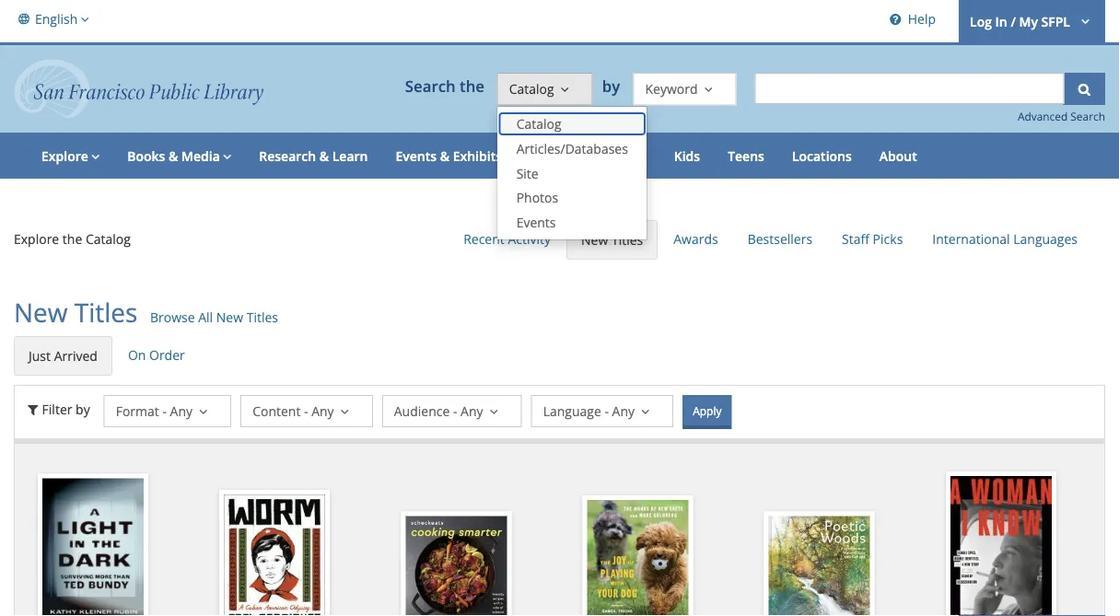 Task type: locate. For each thing, give the bounding box(es) containing it.
0 vertical spatial catalog
[[509, 80, 554, 97]]

1 vertical spatial the
[[63, 230, 82, 248]]

events left exhibits
[[396, 147, 437, 165]]

- right audience
[[453, 402, 458, 420]]

audience - any
[[394, 402, 483, 420]]

1 any from the left
[[170, 402, 193, 420]]

arrow image
[[78, 9, 89, 28], [1074, 12, 1095, 29], [220, 147, 232, 165]]

a woman i know image
[[951, 476, 1052, 617]]

1 horizontal spatial search
[[1071, 109, 1106, 124]]

arrow image inside books & media link
[[220, 147, 232, 165]]

0 horizontal spatial events
[[396, 147, 437, 165]]

any
[[170, 402, 193, 420], [312, 402, 334, 420], [461, 402, 483, 420], [612, 402, 635, 420]]

the for explore
[[63, 230, 82, 248]]

3 any from the left
[[461, 402, 483, 420]]

titles right all at left
[[247, 309, 278, 326]]

teens link
[[714, 133, 779, 179]]

- right format
[[163, 402, 167, 420]]

2 & from the left
[[320, 147, 329, 165]]

international
[[933, 230, 1011, 248]]

awards link
[[660, 220, 732, 258]]

the down "explore" link at top
[[63, 230, 82, 248]]

kids link
[[661, 133, 714, 179]]

on order link
[[114, 336, 199, 374]]

arrow image up san francisco public library image
[[78, 9, 89, 28]]

staff
[[842, 230, 870, 248]]

0 vertical spatial by
[[602, 76, 624, 97]]

3 - from the left
[[453, 402, 458, 420]]

None search field
[[755, 73, 1065, 104]]

1 vertical spatial by
[[76, 400, 90, 418]]

& for books
[[169, 147, 178, 165]]

catalog up catalog link
[[509, 80, 554, 97]]

arrow image
[[88, 147, 100, 165]]

cooking smarter image
[[406, 517, 507, 617]]

any right audience
[[461, 402, 483, 420]]

events & exhibits
[[396, 147, 502, 165]]

explore down "explore" link at top
[[14, 230, 59, 248]]

1 vertical spatial explore
[[14, 230, 59, 248]]

catalog inside catalog articles/databases site photos events
[[517, 115, 562, 132]]

explore link
[[28, 133, 114, 179]]

site link
[[498, 161, 647, 186]]

browse
[[150, 309, 195, 326]]

on
[[128, 346, 146, 364]]

1 horizontal spatial arrow image
[[220, 147, 232, 165]]

any right the language
[[612, 402, 635, 420]]

4 - from the left
[[605, 402, 609, 420]]

filter
[[42, 400, 72, 418]]

0 vertical spatial the
[[460, 76, 485, 97]]

format - any
[[116, 402, 193, 420]]

articles/databases
[[517, 140, 628, 157]]

1 vertical spatial new titles
[[14, 295, 138, 330]]

0 horizontal spatial new
[[14, 295, 68, 330]]

2 horizontal spatial titles
[[612, 231, 643, 249]]

support & services
[[530, 147, 647, 165]]

help circled image
[[887, 10, 905, 27]]

1 horizontal spatial the
[[460, 76, 485, 97]]

catalog down arrow image
[[86, 230, 131, 248]]

kids
[[674, 147, 701, 165]]

english link
[[14, 0, 94, 38]]

just arrived
[[29, 347, 98, 365]]

by right the filter
[[76, 400, 90, 418]]

4 & from the left
[[583, 147, 593, 165]]

new right all at left
[[216, 309, 243, 326]]

1 vertical spatial catalog
[[517, 115, 562, 132]]

language - any
[[543, 402, 635, 420]]

any right content
[[312, 402, 334, 420]]

0 vertical spatial explore
[[41, 147, 88, 165]]

apply
[[693, 404, 722, 419]]

staff picks link
[[829, 220, 917, 258]]

& for support
[[583, 147, 593, 165]]

4 any from the left
[[612, 402, 635, 420]]

the
[[460, 76, 485, 97], [63, 230, 82, 248]]

events inside catalog articles/databases site photos events
[[517, 214, 556, 231]]

san francisco public library image
[[14, 59, 263, 119]]

titles up "on"
[[74, 295, 138, 330]]

1 - from the left
[[163, 402, 167, 420]]

1 vertical spatial events
[[517, 214, 556, 231]]

catalog down "catalog" dropdown button
[[517, 115, 562, 132]]

2 any from the left
[[312, 402, 334, 420]]

- right content
[[304, 402, 308, 420]]

arrow image left research
[[220, 147, 232, 165]]

new down photos link
[[582, 231, 609, 249]]

log
[[970, 13, 992, 30]]

arrow image inside the log in / my sfpl link
[[1074, 12, 1095, 29]]

3 & from the left
[[440, 147, 450, 165]]

& inside "link"
[[320, 147, 329, 165]]

awards
[[674, 230, 719, 248]]

0 horizontal spatial new titles
[[14, 295, 138, 330]]

titles
[[612, 231, 643, 249], [74, 295, 138, 330], [247, 309, 278, 326]]

new titles
[[582, 231, 643, 249], [14, 295, 138, 330]]

catalog inside dropdown button
[[509, 80, 554, 97]]

by
[[602, 76, 624, 97], [76, 400, 90, 418]]

browse all new titles
[[150, 309, 278, 326]]

events link
[[498, 210, 647, 235]]

&
[[169, 147, 178, 165], [320, 147, 329, 165], [440, 147, 450, 165], [583, 147, 593, 165]]

- right the language
[[605, 402, 609, 420]]

audience
[[394, 402, 450, 420]]

recent
[[464, 230, 505, 248]]

sfpl
[[1042, 13, 1071, 30]]

new titles up arrived
[[14, 295, 138, 330]]

0 horizontal spatial arrow image
[[78, 9, 89, 28]]

keyword button
[[634, 73, 737, 106]]

1 & from the left
[[169, 147, 178, 165]]

any for content - any
[[312, 402, 334, 420]]

2 horizontal spatial arrow image
[[1074, 12, 1095, 29]]

events down photos
[[517, 214, 556, 231]]

0 horizontal spatial the
[[63, 230, 82, 248]]

languages
[[1014, 230, 1078, 248]]

& for events
[[440, 147, 450, 165]]

- for format
[[163, 402, 167, 420]]

0 vertical spatial events
[[396, 147, 437, 165]]

new
[[582, 231, 609, 249], [14, 295, 68, 330], [216, 309, 243, 326]]

new titles link
[[567, 220, 658, 260]]

search up events & exhibits link at the left of page
[[405, 76, 456, 97]]

explore left books
[[41, 147, 88, 165]]

search down 'search' image
[[1071, 109, 1106, 124]]

photos link
[[498, 186, 647, 210]]

any right format
[[170, 402, 193, 420]]

audience - any button
[[382, 395, 522, 428]]

explore
[[41, 147, 88, 165], [14, 230, 59, 248]]

bestsellers
[[748, 230, 813, 248]]

arrow image right sfpl
[[1074, 12, 1095, 29]]

poetic woods image
[[769, 517, 871, 617]]

services
[[596, 147, 647, 165]]

help link
[[882, 0, 941, 42]]

0 vertical spatial new titles
[[582, 231, 643, 249]]

events
[[396, 147, 437, 165], [517, 214, 556, 231]]

search
[[405, 76, 456, 97], [1071, 109, 1106, 124]]

1 horizontal spatial by
[[602, 76, 624, 97]]

teens
[[728, 147, 765, 165]]

support
[[530, 147, 580, 165]]

1 horizontal spatial events
[[517, 214, 556, 231]]

by up catalog link
[[602, 76, 624, 97]]

about link
[[866, 133, 931, 179]]

titles left awards
[[612, 231, 643, 249]]

recent activity link
[[450, 220, 565, 258]]

catalog
[[509, 80, 554, 97], [517, 115, 562, 132], [86, 230, 131, 248]]

arrow image for log in / my sfpl
[[1074, 12, 1095, 29]]

the up exhibits
[[460, 76, 485, 97]]

1 horizontal spatial new titles
[[582, 231, 643, 249]]

0 horizontal spatial search
[[405, 76, 456, 97]]

catalog for catalog articles/databases site photos events
[[517, 115, 562, 132]]

new up the just
[[14, 295, 68, 330]]

2 - from the left
[[304, 402, 308, 420]]

format - any button
[[104, 395, 231, 428]]

filter image
[[24, 400, 42, 418]]

bestsellers link
[[734, 220, 827, 258]]

search image
[[1076, 80, 1094, 97]]

log in / my sfpl
[[970, 13, 1071, 30]]

new titles down photos link
[[582, 231, 643, 249]]

any for audience - any
[[461, 402, 483, 420]]



Task type: vqa. For each thing, say whether or not it's contained in the screenshot.
Undetermined
no



Task type: describe. For each thing, give the bounding box(es) containing it.
exhibits
[[453, 147, 502, 165]]

photos
[[517, 189, 559, 207]]

activity
[[508, 230, 551, 248]]

in
[[996, 13, 1008, 30]]

2 horizontal spatial new
[[582, 231, 609, 249]]

0 horizontal spatial titles
[[74, 295, 138, 330]]

- for content
[[304, 402, 308, 420]]

format
[[116, 402, 159, 420]]

apply button
[[683, 395, 732, 429]]

any for language - any
[[612, 402, 635, 420]]

arrived
[[54, 347, 98, 365]]

about
[[880, 147, 918, 165]]

order
[[149, 346, 185, 364]]

help
[[908, 10, 936, 27]]

catalog link
[[498, 112, 647, 136]]

1 horizontal spatial new
[[216, 309, 243, 326]]

picks
[[873, 230, 903, 248]]

- for audience
[[453, 402, 458, 420]]

learn
[[332, 147, 368, 165]]

arrow image for books & media
[[220, 147, 232, 165]]

research & learn
[[259, 147, 368, 165]]

articles/databases link
[[498, 136, 647, 161]]

content - any
[[253, 402, 334, 420]]

just
[[29, 347, 51, 365]]

0 vertical spatial search
[[405, 76, 456, 97]]

all
[[198, 309, 213, 326]]

research
[[259, 147, 316, 165]]

international languages
[[933, 230, 1078, 248]]

content
[[253, 402, 301, 420]]

staff picks
[[842, 230, 903, 248]]

the for search
[[460, 76, 485, 97]]

- for language
[[605, 402, 609, 420]]

search the
[[405, 76, 485, 97]]

a light in the dark image
[[42, 479, 144, 617]]

books & media
[[127, 147, 220, 165]]

site
[[517, 164, 539, 182]]

catalog articles/databases site photos events
[[517, 115, 628, 231]]

international languages link
[[919, 220, 1092, 258]]

language
[[543, 402, 602, 420]]

locations link
[[779, 133, 866, 179]]

catalog button
[[497, 73, 593, 106]]

catalog for catalog
[[509, 80, 554, 97]]

2 vertical spatial catalog
[[86, 230, 131, 248]]

/
[[1011, 13, 1016, 30]]

the joy of playing with your dog image
[[587, 500, 689, 617]]

on order
[[128, 346, 185, 364]]

just arrived link
[[14, 336, 112, 376]]

explore the catalog
[[14, 230, 131, 248]]

keyword
[[646, 80, 698, 97]]

my
[[1020, 13, 1038, 30]]

events & exhibits link
[[382, 133, 516, 179]]

& for research
[[320, 147, 329, 165]]

advanced search
[[1018, 109, 1106, 124]]

books
[[127, 147, 165, 165]]

english
[[35, 10, 78, 27]]

explore for explore the catalog
[[14, 230, 59, 248]]

language - any button
[[531, 395, 674, 428]]

1 vertical spatial search
[[1071, 109, 1106, 124]]

any for format - any
[[170, 402, 193, 420]]

new titles inside new titles link
[[582, 231, 643, 249]]

arrow image inside english link
[[78, 9, 89, 28]]

events inside events & exhibits link
[[396, 147, 437, 165]]

support & services link
[[516, 133, 661, 179]]

locations
[[792, 147, 852, 165]]

content - any button
[[241, 395, 373, 428]]

advanced
[[1018, 109, 1068, 124]]

browse all new titles link
[[150, 308, 278, 328]]

media
[[182, 147, 220, 165]]

research & learn link
[[245, 133, 382, 179]]

books & media link
[[114, 133, 245, 179]]

1 horizontal spatial titles
[[247, 309, 278, 326]]

worm image
[[224, 495, 325, 617]]

0 horizontal spatial by
[[76, 400, 90, 418]]

recent activity
[[464, 230, 551, 248]]

explore for explore
[[41, 147, 88, 165]]

log in / my sfpl link
[[959, 0, 1106, 42]]

filter by
[[42, 400, 90, 418]]

advanced search link
[[1018, 109, 1106, 124]]



